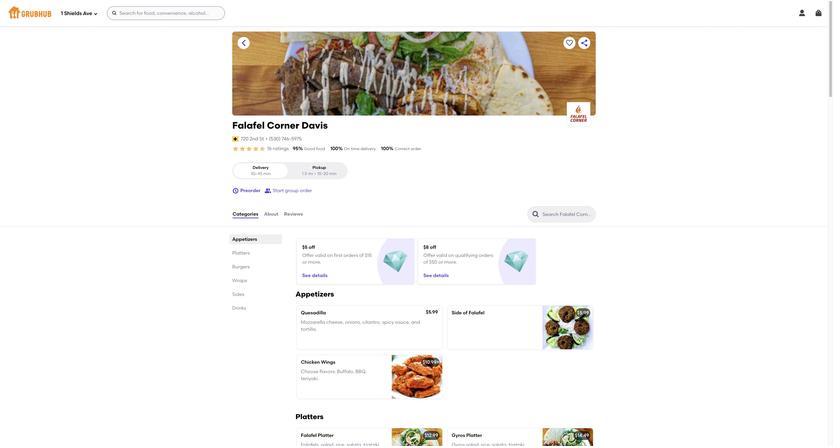 Task type: locate. For each thing, give the bounding box(es) containing it.
off right '$8'
[[430, 245, 436, 251]]

0 horizontal spatial off
[[309, 245, 315, 251]]

order
[[411, 147, 421, 151], [300, 188, 312, 194]]

1 more. from the left
[[308, 260, 321, 266]]

off for $5 off
[[309, 245, 315, 251]]

details for $8 off offer valid on qualifying orders of $50 or more.
[[433, 273, 449, 279]]

1 off from the left
[[309, 245, 315, 251]]

1 vertical spatial platters
[[296, 413, 324, 422]]

ratings
[[273, 146, 289, 152]]

correct
[[395, 147, 410, 151]]

or right $50
[[438, 260, 443, 266]]

1 horizontal spatial falafel
[[301, 434, 317, 439]]

1 100 from the left
[[330, 146, 338, 152]]

1 horizontal spatial on
[[448, 253, 454, 259]]

burgers
[[232, 265, 250, 270]]

svg image
[[815, 9, 823, 17], [232, 188, 239, 195]]

people icon image
[[265, 188, 271, 195]]

0 vertical spatial falafel
[[232, 120, 265, 131]]

1 horizontal spatial svg image
[[112, 10, 117, 16]]

1 vertical spatial •
[[314, 172, 316, 176]]

offer
[[302, 253, 314, 259], [423, 253, 435, 259]]

2 promo image from the left
[[504, 250, 529, 275]]

1 promo image from the left
[[383, 250, 408, 275]]

1 orders from the left
[[344, 253, 358, 259]]

svg image
[[798, 9, 806, 17], [112, 10, 117, 16], [94, 12, 98, 16]]

0 vertical spatial platters
[[232, 251, 250, 257]]

2 orders from the left
[[479, 253, 493, 259]]

offer up $50
[[423, 253, 435, 259]]

or inside $5 off offer valid on first orders of $15 or more.
[[302, 260, 307, 266]]

1 shields ave
[[61, 10, 92, 16]]

on left qualifying
[[448, 253, 454, 259]]

order right group on the left of page
[[300, 188, 312, 194]]

min right 10–20
[[329, 172, 337, 176]]

valid inside $5 off offer valid on first orders of $15 or more.
[[315, 253, 326, 259]]

valid up $50
[[436, 253, 447, 259]]

720 2nd st
[[241, 136, 264, 142]]

1.3
[[302, 172, 307, 176]]

see details button down $5 on the bottom of the page
[[302, 270, 328, 282]]

valid
[[315, 253, 326, 259], [436, 253, 447, 259]]

platter for falafel platter
[[318, 434, 334, 439]]

on inside the $8 off offer valid on qualifying orders of $50 or more.
[[448, 253, 454, 259]]

qualifying
[[455, 253, 478, 259]]

offer inside $5 off offer valid on first orders of $15 or more.
[[302, 253, 314, 259]]

orders inside $5 off offer valid on first orders of $15 or more.
[[344, 253, 358, 259]]

0 horizontal spatial see
[[302, 273, 311, 279]]

• right st
[[266, 136, 268, 142]]

1 vertical spatial falafel
[[469, 311, 485, 316]]

svg image inside the main navigation navigation
[[815, 9, 823, 17]]

of for $15
[[359, 253, 364, 259]]

preorder
[[240, 188, 261, 194]]

or inside the $8 off offer valid on qualifying orders of $50 or more.
[[438, 260, 443, 266]]

orders
[[344, 253, 358, 259], [479, 253, 493, 259]]

or for $8 off
[[438, 260, 443, 266]]

0 horizontal spatial of
[[359, 253, 364, 259]]

2 or from the left
[[438, 260, 443, 266]]

1 horizontal spatial see
[[423, 273, 432, 279]]

valid inside the $8 off offer valid on qualifying orders of $50 or more.
[[436, 253, 447, 259]]

falafel for falafel corner davis
[[232, 120, 265, 131]]

side of falafel image
[[543, 306, 593, 350]]

1 horizontal spatial see details
[[423, 273, 449, 279]]

appetizers
[[232, 237, 257, 243], [296, 291, 334, 299]]

1 or from the left
[[302, 260, 307, 266]]

pickup 1.3 mi • 10–20 min
[[302, 166, 337, 176]]

2 more. from the left
[[444, 260, 457, 266]]

pickup
[[313, 166, 326, 170]]

0 horizontal spatial order
[[300, 188, 312, 194]]

1 horizontal spatial svg image
[[815, 9, 823, 17]]

(530) 746-5975 button
[[269, 136, 302, 143]]

1 horizontal spatial see details button
[[423, 270, 449, 282]]

off for $8 off
[[430, 245, 436, 251]]

0 vertical spatial •
[[266, 136, 268, 142]]

orders right qualifying
[[479, 253, 493, 259]]

1 horizontal spatial or
[[438, 260, 443, 266]]

sides
[[232, 292, 244, 298]]

1 see details button from the left
[[302, 270, 328, 282]]

reviews button
[[284, 203, 303, 227]]

appetizers inside "tab"
[[232, 237, 257, 243]]

0 vertical spatial order
[[411, 147, 421, 151]]

start group order
[[273, 188, 312, 194]]

platters inside platters tab
[[232, 251, 250, 257]]

valid left first
[[315, 253, 326, 259]]

0 horizontal spatial more.
[[308, 260, 321, 266]]

on left first
[[327, 253, 333, 259]]

0 horizontal spatial valid
[[315, 253, 326, 259]]

2 valid from the left
[[436, 253, 447, 259]]

chicken wings image
[[392, 356, 442, 400]]

promo image
[[383, 250, 408, 275], [504, 250, 529, 275]]

share icon image
[[580, 39, 588, 47]]

1 horizontal spatial offer
[[423, 253, 435, 259]]

of left $15
[[359, 253, 364, 259]]

1 horizontal spatial platters
[[296, 413, 324, 422]]

option group
[[232, 163, 348, 180]]

categories
[[233, 212, 258, 217]]

see details button
[[302, 270, 328, 282], [423, 270, 449, 282]]

time
[[351, 147, 360, 151]]

0 horizontal spatial •
[[266, 136, 268, 142]]

0 horizontal spatial appetizers
[[232, 237, 257, 243]]

or down $5 on the bottom of the page
[[302, 260, 307, 266]]

of
[[359, 253, 364, 259], [423, 260, 428, 266], [463, 311, 468, 316]]

save this restaurant image
[[565, 39, 574, 47]]

1 details from the left
[[312, 273, 328, 279]]

details
[[312, 273, 328, 279], [433, 273, 449, 279]]

1 vertical spatial of
[[423, 260, 428, 266]]

offer down $5 on the bottom of the page
[[302, 253, 314, 259]]

1 min from the left
[[263, 172, 271, 176]]

1 horizontal spatial •
[[314, 172, 316, 176]]

0 horizontal spatial or
[[302, 260, 307, 266]]

100
[[330, 146, 338, 152], [381, 146, 389, 152]]

100 right delivery
[[381, 146, 389, 152]]

see down $5 on the bottom of the page
[[302, 273, 311, 279]]

Search Falafel Corner Davis search field
[[542, 212, 593, 218]]

mozzarella
[[301, 320, 325, 326]]

subscription pass image
[[232, 137, 239, 142]]

1 horizontal spatial of
[[423, 260, 428, 266]]

off right $5 on the bottom of the page
[[309, 245, 315, 251]]

min
[[263, 172, 271, 176], [329, 172, 337, 176]]

0 vertical spatial svg image
[[815, 9, 823, 17]]

falafel
[[232, 120, 265, 131], [469, 311, 485, 316], [301, 434, 317, 439]]

1 horizontal spatial promo image
[[504, 250, 529, 275]]

•
[[266, 136, 268, 142], [314, 172, 316, 176]]

1 horizontal spatial orders
[[479, 253, 493, 259]]

1 horizontal spatial details
[[433, 273, 449, 279]]

falafel for falafel platter
[[301, 434, 317, 439]]

more. inside $5 off offer valid on first orders of $15 or more.
[[308, 260, 321, 266]]

0 vertical spatial of
[[359, 253, 364, 259]]

offer for $5
[[302, 253, 314, 259]]

see for offer valid on first orders of $15 or more.
[[302, 273, 311, 279]]

0 horizontal spatial on
[[327, 253, 333, 259]]

2 vertical spatial of
[[463, 311, 468, 316]]

details down $50
[[433, 273, 449, 279]]

food
[[316, 147, 325, 151]]

1 offer from the left
[[302, 253, 314, 259]]

1 valid from the left
[[315, 253, 326, 259]]

on inside $5 off offer valid on first orders of $15 or more.
[[327, 253, 333, 259]]

2 100 from the left
[[381, 146, 389, 152]]

0 horizontal spatial details
[[312, 273, 328, 279]]

see details down $5 on the bottom of the page
[[302, 273, 328, 279]]

$50
[[429, 260, 437, 266]]

2 off from the left
[[430, 245, 436, 251]]

see details button down $50
[[423, 270, 449, 282]]

0 horizontal spatial svg image
[[94, 12, 98, 16]]

1 platter from the left
[[318, 434, 334, 439]]

0 horizontal spatial $5.99
[[426, 310, 438, 316]]

of inside the $8 off offer valid on qualifying orders of $50 or more.
[[423, 260, 428, 266]]

1 vertical spatial order
[[300, 188, 312, 194]]

0 horizontal spatial svg image
[[232, 188, 239, 195]]

1 horizontal spatial min
[[329, 172, 337, 176]]

1 horizontal spatial valid
[[436, 253, 447, 259]]

off
[[309, 245, 315, 251], [430, 245, 436, 251]]

of inside $5 off offer valid on first orders of $15 or more.
[[359, 253, 364, 259]]

spicy
[[382, 320, 394, 326]]

0 horizontal spatial platter
[[318, 434, 334, 439]]

of left $50
[[423, 260, 428, 266]]

1 see from the left
[[302, 273, 311, 279]]

0 horizontal spatial see details button
[[302, 270, 328, 282]]

100 left on
[[330, 146, 338, 152]]

0 horizontal spatial falafel
[[232, 120, 265, 131]]

orders for qualifying
[[479, 253, 493, 259]]

1 vertical spatial svg image
[[232, 188, 239, 195]]

off inside the $8 off offer valid on qualifying orders of $50 or more.
[[430, 245, 436, 251]]

see
[[302, 273, 311, 279], [423, 273, 432, 279]]

appetizers up platters tab
[[232, 237, 257, 243]]

$5
[[302, 245, 308, 251]]

min down delivery
[[263, 172, 271, 176]]

1 vertical spatial appetizers
[[296, 291, 334, 299]]

gyros platter
[[452, 434, 482, 439]]

1 horizontal spatial off
[[430, 245, 436, 251]]

10–20
[[317, 172, 328, 176]]

1 see details from the left
[[302, 273, 328, 279]]

choose
[[301, 370, 318, 375]]

$8
[[423, 245, 429, 251]]

falafel platter image
[[392, 429, 442, 447]]

0 horizontal spatial promo image
[[383, 250, 408, 275]]

more. inside the $8 off offer valid on qualifying orders of $50 or more.
[[444, 260, 457, 266]]

2 vertical spatial falafel
[[301, 434, 317, 439]]

valid for $8 off
[[436, 253, 447, 259]]

0 horizontal spatial platters
[[232, 251, 250, 257]]

orders inside the $8 off offer valid on qualifying orders of $50 or more.
[[479, 253, 493, 259]]

choose flavors: buffalo, bbq, teriyaki.
[[301, 370, 367, 382]]

1 on from the left
[[327, 253, 333, 259]]

0 horizontal spatial min
[[263, 172, 271, 176]]

teriyaki.
[[301, 377, 319, 382]]

orders right first
[[344, 253, 358, 259]]

buffalo,
[[337, 370, 354, 375]]

order right correct
[[411, 147, 421, 151]]

falafel platter
[[301, 434, 334, 439]]

0 horizontal spatial see details
[[302, 273, 328, 279]]

$5.99
[[426, 310, 438, 316], [577, 311, 589, 316]]

of right the side
[[463, 311, 468, 316]]

2 see from the left
[[423, 273, 432, 279]]

16
[[267, 146, 272, 152]]

see down $50
[[423, 273, 432, 279]]

details down $5 off offer valid on first orders of $15 or more.
[[312, 273, 328, 279]]

platters
[[232, 251, 250, 257], [296, 413, 324, 422]]

davis
[[302, 120, 328, 131]]

platters up falafel platter
[[296, 413, 324, 422]]

2 horizontal spatial falafel
[[469, 311, 485, 316]]

1 horizontal spatial order
[[411, 147, 421, 151]]

2 platter from the left
[[466, 434, 482, 439]]

off inside $5 off offer valid on first orders of $15 or more.
[[309, 245, 315, 251]]

2 offer from the left
[[423, 253, 435, 259]]

2 see details button from the left
[[423, 270, 449, 282]]

falafel corner davis
[[232, 120, 328, 131]]

1 horizontal spatial platter
[[466, 434, 482, 439]]

on
[[327, 253, 333, 259], [448, 253, 454, 259]]

1 horizontal spatial 100
[[381, 146, 389, 152]]

• right mi
[[314, 172, 316, 176]]

correct order
[[395, 147, 421, 151]]

sauce,
[[395, 320, 410, 326]]

see details down $50
[[423, 273, 449, 279]]

platters up the burgers
[[232, 251, 250, 257]]

0 vertical spatial appetizers
[[232, 237, 257, 243]]

2 see details from the left
[[423, 273, 449, 279]]

2 details from the left
[[433, 273, 449, 279]]

more.
[[308, 260, 321, 266], [444, 260, 457, 266]]

wraps tab
[[232, 278, 279, 285]]

2 min from the left
[[329, 172, 337, 176]]

platter
[[318, 434, 334, 439], [466, 434, 482, 439]]

offer inside the $8 off offer valid on qualifying orders of $50 or more.
[[423, 253, 435, 259]]

1 horizontal spatial more.
[[444, 260, 457, 266]]

orders for first
[[344, 253, 358, 259]]

chicken wings
[[301, 360, 335, 366]]

720 2nd st button
[[240, 136, 264, 143]]

appetizers tab
[[232, 236, 279, 243]]

0 horizontal spatial 100
[[330, 146, 338, 152]]

onions,
[[345, 320, 361, 326]]

promo image for offer valid on qualifying orders of $50 or more.
[[504, 250, 529, 275]]

2 on from the left
[[448, 253, 454, 259]]

star icon image
[[232, 146, 239, 152], [239, 146, 246, 152], [246, 146, 252, 152], [252, 146, 259, 152], [259, 146, 266, 152], [259, 146, 266, 152]]

side of falafel
[[452, 311, 485, 316]]

0 horizontal spatial offer
[[302, 253, 314, 259]]

see details button for $5 off offer valid on first orders of $15 or more.
[[302, 270, 328, 282]]

appetizers up quesadilla
[[296, 291, 334, 299]]

0 horizontal spatial orders
[[344, 253, 358, 259]]

see details for $8 off offer valid on qualifying orders of $50 or more.
[[423, 273, 449, 279]]

or
[[302, 260, 307, 266], [438, 260, 443, 266]]



Task type: describe. For each thing, give the bounding box(es) containing it.
gyros
[[452, 434, 465, 439]]

$12.99
[[425, 434, 438, 439]]

min inside pickup 1.3 mi • 10–20 min
[[329, 172, 337, 176]]

details for $5 off offer valid on first orders of $15 or more.
[[312, 273, 328, 279]]

svg image inside preorder button
[[232, 188, 239, 195]]

+
[[437, 360, 439, 366]]

about button
[[264, 203, 279, 227]]

wraps
[[232, 278, 247, 284]]

bbq,
[[355, 370, 367, 375]]

746-
[[282, 136, 291, 142]]

100 for correct order
[[381, 146, 389, 152]]

offer for $8
[[423, 253, 435, 259]]

start
[[273, 188, 284, 194]]

$5 off offer valid on first orders of $15 or more.
[[302, 245, 372, 266]]

save this restaurant button
[[563, 37, 576, 49]]

shields
[[64, 10, 82, 16]]

$10.99
[[423, 360, 437, 366]]

wings
[[321, 360, 335, 366]]

st
[[259, 136, 264, 142]]

platter for gyros platter
[[466, 434, 482, 439]]

2 horizontal spatial of
[[463, 311, 468, 316]]

720
[[241, 136, 249, 142]]

see details button for $8 off offer valid on qualifying orders of $50 or more.
[[423, 270, 449, 282]]

preorder button
[[232, 185, 261, 197]]

chicken
[[301, 360, 320, 366]]

platters tab
[[232, 250, 279, 257]]

$10.99 +
[[423, 360, 439, 366]]

more. for first
[[308, 260, 321, 266]]

first
[[334, 253, 342, 259]]

Search for food, convenience, alcohol... search field
[[107, 6, 225, 20]]

flavors:
[[320, 370, 336, 375]]

5975
[[291, 136, 302, 142]]

good
[[304, 147, 315, 151]]

caret left icon image
[[240, 39, 248, 47]]

see for offer valid on qualifying orders of $50 or more.
[[423, 273, 432, 279]]

side
[[452, 311, 462, 316]]

main navigation navigation
[[0, 0, 828, 26]]

good food
[[304, 147, 325, 151]]

tortilla.
[[301, 327, 317, 333]]

mi
[[308, 172, 313, 176]]

(530)
[[269, 136, 281, 142]]

drinks tab
[[232, 305, 279, 312]]

or for $5 off
[[302, 260, 307, 266]]

more. for qualifying
[[444, 260, 457, 266]]

100 for on time delivery
[[330, 146, 338, 152]]

delivery
[[361, 147, 376, 151]]

falafel corner davis logo image
[[567, 102, 590, 126]]

1
[[61, 10, 63, 16]]

ave
[[83, 10, 92, 16]]

1 horizontal spatial appetizers
[[296, 291, 334, 299]]

about
[[264, 212, 278, 217]]

and
[[411, 320, 420, 326]]

mozzarella cheese, onions, cilantro, spicy sauce, and tortilla.
[[301, 320, 420, 333]]

quesadilla
[[301, 311, 326, 316]]

95
[[293, 146, 298, 152]]

categories button
[[232, 203, 259, 227]]

group
[[285, 188, 299, 194]]

2nd
[[250, 136, 258, 142]]

$8 off offer valid on qualifying orders of $50 or more.
[[423, 245, 493, 266]]

cilantro,
[[362, 320, 381, 326]]

delivery 30–45 min
[[251, 166, 271, 176]]

on time delivery
[[344, 147, 376, 151]]

reviews
[[284, 212, 303, 217]]

order inside button
[[300, 188, 312, 194]]

promo image for offer valid on first orders of $15 or more.
[[383, 250, 408, 275]]

delivery
[[253, 166, 269, 170]]

gyros platter image
[[543, 429, 593, 447]]

2 horizontal spatial svg image
[[798, 9, 806, 17]]

$15
[[365, 253, 372, 259]]

1 horizontal spatial $5.99
[[577, 311, 589, 316]]

burgers tab
[[232, 264, 279, 271]]

• inside pickup 1.3 mi • 10–20 min
[[314, 172, 316, 176]]

30–45
[[251, 172, 262, 176]]

sides tab
[[232, 292, 279, 299]]

on for qualifying
[[448, 253, 454, 259]]

corner
[[267, 120, 299, 131]]

of for $50
[[423, 260, 428, 266]]

on for first
[[327, 253, 333, 259]]

min inside 'delivery 30–45 min'
[[263, 172, 271, 176]]

on
[[344, 147, 350, 151]]

$14.49
[[575, 434, 589, 439]]

drinks
[[232, 306, 246, 312]]

16 ratings
[[267, 146, 289, 152]]

start group order button
[[265, 185, 312, 197]]

valid for $5 off
[[315, 253, 326, 259]]

option group containing delivery 30–45 min
[[232, 163, 348, 180]]

• (530) 746-5975
[[266, 136, 302, 142]]

cheese,
[[326, 320, 344, 326]]

see details for $5 off offer valid on first orders of $15 or more.
[[302, 273, 328, 279]]

search icon image
[[532, 211, 540, 219]]



Task type: vqa. For each thing, say whether or not it's contained in the screenshot.
COLD
no



